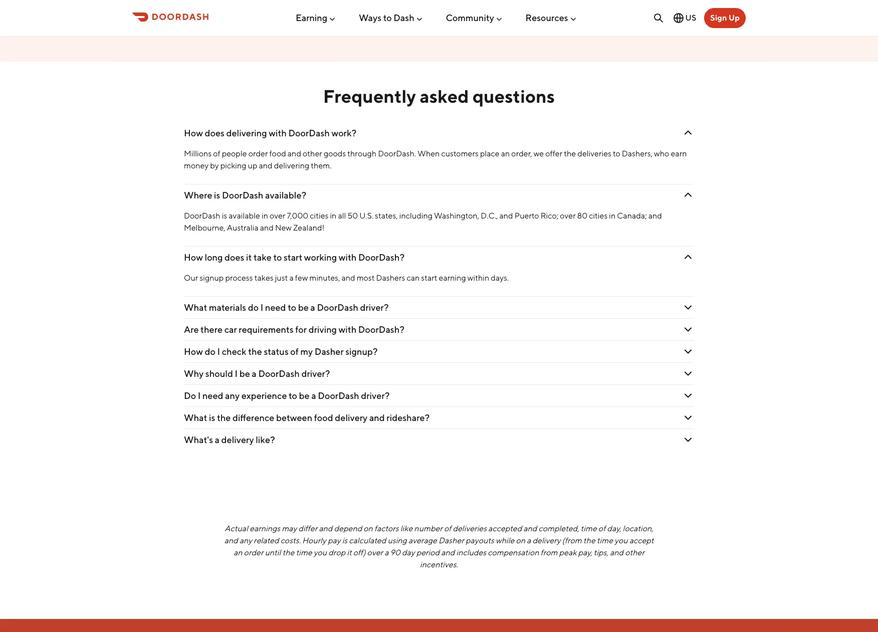 Task type: locate. For each thing, give the bounding box(es) containing it.
0 horizontal spatial on
[[364, 524, 373, 533]]

of right number
[[444, 524, 451, 533]]

2 how from the top
[[184, 252, 203, 263]]

doordash up available
[[222, 190, 263, 200]]

incentives.
[[420, 560, 458, 569]]

to right take at the top
[[273, 252, 282, 263]]

0 horizontal spatial do
[[205, 346, 215, 357]]

what
[[184, 302, 207, 313], [184, 412, 207, 423]]

it
[[246, 252, 252, 263], [347, 548, 352, 557]]

1 vertical spatial driver?
[[301, 368, 330, 379]]

1 vertical spatial food
[[314, 412, 333, 423]]

1 horizontal spatial delivering
[[274, 161, 309, 170]]

goods
[[324, 149, 346, 158]]

how for how long does it take to start working with doordash?
[[184, 252, 203, 263]]

1 horizontal spatial deliveries
[[578, 149, 612, 158]]

2 what from the top
[[184, 412, 207, 423]]

2 vertical spatial with
[[339, 324, 357, 335]]

1 cities from the left
[[310, 211, 329, 220]]

on up calculated
[[364, 524, 373, 533]]

driver? for what materials do i need to be a doordash driver?
[[360, 302, 389, 313]]

dasher right my
[[315, 346, 344, 357]]

canada;
[[617, 211, 647, 220]]

globe line image
[[672, 12, 684, 24]]

doordash up goods
[[288, 128, 330, 138]]

are
[[184, 324, 199, 335]]

why should i be a doordash driver?
[[184, 368, 330, 379]]

1 vertical spatial what
[[184, 412, 207, 423]]

community link
[[446, 8, 503, 27]]

order inside millions of people order food and other goods through doordash. when customers place an order, we offer the deliveries to dashers, who earn money by picking up and delivering them.
[[248, 149, 268, 158]]

0 horizontal spatial in
[[262, 211, 268, 220]]

3 chevron down image from the top
[[682, 346, 694, 358]]

1 horizontal spatial other
[[625, 548, 645, 557]]

0 vertical spatial deliveries
[[578, 149, 612, 158]]

dasher up includes
[[439, 536, 464, 545]]

a up what is the difference between food delivery and rideshare? on the left bottom of page
[[311, 390, 316, 401]]

0 vertical spatial start
[[284, 252, 302, 263]]

3 how from the top
[[184, 346, 203, 357]]

is inside actual earnings may differ and depend on factors like number of deliveries accepted and completed, time of day, location, and any related costs. hourly pay is calculated using average dasher payouts while on a delivery (from the time you accept an order until the time you drop it off) over a 90 day period and includes compensation from peak pay, tips, and other incentives.
[[342, 536, 347, 545]]

0 vertical spatial do
[[248, 302, 259, 313]]

why
[[184, 368, 204, 379]]

an inside millions of people order food and other goods through doordash. when customers place an order, we offer the deliveries to dashers, who earn money by picking up and delivering them.
[[501, 149, 510, 158]]

4 chevron down image from the top
[[682, 368, 694, 380]]

deliveries right offer
[[578, 149, 612, 158]]

on up compensation at the right bottom of page
[[516, 536, 525, 545]]

0 vertical spatial food
[[269, 149, 286, 158]]

to for do i need any experience to be a doordash driver?
[[289, 390, 297, 401]]

driver? down my
[[301, 368, 330, 379]]

in right available
[[262, 211, 268, 220]]

1 vertical spatial on
[[516, 536, 525, 545]]

up
[[248, 161, 257, 170]]

driver? up rideshare?
[[361, 390, 390, 401]]

chevron down image for do i need any experience to be a doordash driver?
[[682, 390, 694, 402]]

what for what materials do i need to be a doordash driver?
[[184, 302, 207, 313]]

the down costs.
[[282, 548, 294, 557]]

all
[[338, 211, 346, 220]]

accepted
[[488, 524, 522, 533]]

1 vertical spatial does
[[225, 252, 244, 263]]

start right can
[[421, 273, 437, 283]]

dashers
[[376, 273, 405, 283]]

0 vertical spatial other
[[303, 149, 322, 158]]

1 horizontal spatial in
[[330, 211, 337, 220]]

order down the related
[[244, 548, 263, 557]]

2 vertical spatial be
[[299, 390, 310, 401]]

time
[[581, 524, 597, 533], [597, 536, 613, 545], [296, 548, 312, 557]]

2 chevron down image from the top
[[682, 251, 694, 263]]

1 vertical spatial need
[[202, 390, 223, 401]]

period
[[416, 548, 440, 557]]

0 horizontal spatial other
[[303, 149, 322, 158]]

with
[[269, 128, 287, 138], [339, 252, 357, 263], [339, 324, 357, 335]]

1 horizontal spatial over
[[367, 548, 383, 557]]

delivering left them.
[[274, 161, 309, 170]]

1 vertical spatial other
[[625, 548, 645, 557]]

5 chevron down image from the top
[[682, 412, 694, 424]]

doordash inside doordash is available in over 7,000 cities in all 50 u.s. states, including washington, d.c., and puerto rico; over 80 cities in canada; and melbourne, australia and new zealand!
[[184, 211, 220, 220]]

1 vertical spatial how
[[184, 252, 203, 263]]

ways
[[359, 12, 381, 23]]

is for what
[[209, 412, 215, 423]]

0 horizontal spatial you
[[314, 548, 327, 557]]

does
[[205, 128, 224, 138], [225, 252, 244, 263]]

day
[[402, 548, 415, 557]]

need
[[265, 302, 286, 313], [202, 390, 223, 401]]

chevron down image for where is doordash available?
[[682, 189, 694, 201]]

and down actual
[[224, 536, 238, 545]]

food right between at the bottom left of the page
[[314, 412, 333, 423]]

1 vertical spatial order
[[244, 548, 263, 557]]

of
[[213, 149, 220, 158], [290, 346, 299, 357], [444, 524, 451, 533], [598, 524, 606, 533]]

any down actual
[[239, 536, 252, 545]]

is right pay
[[342, 536, 347, 545]]

d.c.,
[[481, 211, 498, 220]]

time down hourly
[[296, 548, 312, 557]]

where
[[184, 190, 212, 200]]

0 horizontal spatial start
[[284, 252, 302, 263]]

1 vertical spatial dasher
[[439, 536, 464, 545]]

to
[[383, 12, 392, 23], [613, 149, 620, 158], [273, 252, 282, 263], [288, 302, 296, 313], [289, 390, 297, 401]]

other up them.
[[303, 149, 322, 158]]

0 vertical spatial driver?
[[360, 302, 389, 313]]

doordash? up signup?
[[358, 324, 404, 335]]

any inside actual earnings may differ and depend on factors like number of deliveries accepted and completed, time of day, location, and any related costs. hourly pay is calculated using average dasher payouts while on a delivery (from the time you accept an order until the time you drop it off) over a 90 day period and includes compensation from peak pay, tips, and other incentives.
[[239, 536, 252, 545]]

how for how do i check the status of my dasher signup?
[[184, 346, 203, 357]]

0 horizontal spatial food
[[269, 149, 286, 158]]

to inside millions of people order food and other goods through doordash. when customers place an order, we offer the deliveries to dashers, who earn money by picking up and delivering them.
[[613, 149, 620, 158]]

just
[[275, 273, 288, 283]]

1 horizontal spatial it
[[347, 548, 352, 557]]

dash
[[394, 12, 414, 23]]

what up are
[[184, 302, 207, 313]]

order
[[248, 149, 268, 158], [244, 548, 263, 557]]

cities right 80
[[589, 211, 608, 220]]

1 horizontal spatial dasher
[[439, 536, 464, 545]]

need up requirements
[[265, 302, 286, 313]]

do down there
[[205, 346, 215, 357]]

order up up
[[248, 149, 268, 158]]

chevron down image for start
[[682, 251, 694, 263]]

0 vertical spatial dasher
[[315, 346, 344, 357]]

0 vertical spatial any
[[225, 390, 240, 401]]

1 vertical spatial delivery
[[221, 435, 254, 445]]

2 cities from the left
[[589, 211, 608, 220]]

deliveries inside actual earnings may differ and depend on factors like number of deliveries accepted and completed, time of day, location, and any related costs. hourly pay is calculated using average dasher payouts while on a delivery (from the time you accept an order until the time you drop it off) over a 90 day period and includes compensation from peak pay, tips, and other incentives.
[[453, 524, 487, 533]]

what up what's
[[184, 412, 207, 423]]

i
[[261, 302, 263, 313], [217, 346, 220, 357], [235, 368, 238, 379], [198, 390, 201, 401]]

1 vertical spatial delivering
[[274, 161, 309, 170]]

in left all
[[330, 211, 337, 220]]

completed,
[[539, 524, 579, 533]]

3 chevron down image from the top
[[682, 324, 694, 336]]

does up millions
[[205, 128, 224, 138]]

1 vertical spatial an
[[234, 548, 242, 557]]

1 horizontal spatial food
[[314, 412, 333, 423]]

signup?
[[346, 346, 378, 357]]

2 chevron down image from the top
[[682, 301, 694, 313]]

a up experience on the left of the page
[[252, 368, 257, 379]]

how left long at the top
[[184, 252, 203, 263]]

it left take at the top
[[246, 252, 252, 263]]

0 horizontal spatial need
[[202, 390, 223, 401]]

1 vertical spatial deliveries
[[453, 524, 487, 533]]

and right d.c.,
[[500, 211, 513, 220]]

and right canada;
[[648, 211, 662, 220]]

and left rideshare?
[[369, 412, 385, 423]]

1 chevron down image from the top
[[682, 189, 694, 201]]

1 horizontal spatial cities
[[589, 211, 608, 220]]

cities
[[310, 211, 329, 220], [589, 211, 608, 220]]

is right where
[[214, 190, 220, 200]]

need right do
[[202, 390, 223, 401]]

1 horizontal spatial do
[[248, 302, 259, 313]]

2 horizontal spatial over
[[560, 211, 576, 220]]

cities up zealand!
[[310, 211, 329, 220]]

2 horizontal spatial delivery
[[533, 536, 561, 545]]

0 vertical spatial does
[[205, 128, 224, 138]]

using
[[388, 536, 407, 545]]

frequently asked questions
[[323, 85, 555, 107]]

1 how from the top
[[184, 128, 203, 138]]

deliveries inside millions of people order food and other goods through doordash. when customers place an order, we offer the deliveries to dashers, who earn money by picking up and delivering them.
[[578, 149, 612, 158]]

to left dashers,
[[613, 149, 620, 158]]

to up between at the bottom left of the page
[[289, 390, 297, 401]]

rico;
[[541, 211, 558, 220]]

of up by
[[213, 149, 220, 158]]

doordash up melbourne,
[[184, 211, 220, 220]]

over inside actual earnings may differ and depend on factors like number of deliveries accepted and completed, time of day, location, and any related costs. hourly pay is calculated using average dasher payouts while on a delivery (from the time you accept an order until the time you drop it off) over a 90 day period and includes compensation from peak pay, tips, and other incentives.
[[367, 548, 383, 557]]

0 vertical spatial time
[[581, 524, 597, 533]]

1 vertical spatial you
[[314, 548, 327, 557]]

an inside actual earnings may differ and depend on factors like number of deliveries accepted and completed, time of day, location, and any related costs. hourly pay is calculated using average dasher payouts while on a delivery (from the time you accept an order until the time you drop it off) over a 90 day period and includes compensation from peak pay, tips, and other incentives.
[[234, 548, 242, 557]]

deliveries
[[578, 149, 612, 158], [453, 524, 487, 533]]

0 horizontal spatial dasher
[[315, 346, 344, 357]]

how up why
[[184, 346, 203, 357]]

is inside doordash is available in over 7,000 cities in all 50 u.s. states, including washington, d.c., and puerto rico; over 80 cities in canada; and melbourne, australia and new zealand!
[[222, 211, 227, 220]]

car
[[224, 324, 237, 335]]

you down day,
[[615, 536, 628, 545]]

2 in from the left
[[330, 211, 337, 220]]

1 in from the left
[[262, 211, 268, 220]]

food
[[269, 149, 286, 158], [314, 412, 333, 423]]

5 chevron down image from the top
[[682, 434, 694, 446]]

an
[[501, 149, 510, 158], [234, 548, 242, 557]]

be for experience
[[299, 390, 310, 401]]

start up few
[[284, 252, 302, 263]]

dashers,
[[622, 149, 653, 158]]

how
[[184, 128, 203, 138], [184, 252, 203, 263], [184, 346, 203, 357]]

take
[[254, 252, 272, 263]]

1 horizontal spatial does
[[225, 252, 244, 263]]

driver? for do i need any experience to be a doordash driver?
[[361, 390, 390, 401]]

driver?
[[360, 302, 389, 313], [301, 368, 330, 379], [361, 390, 390, 401]]

dasher inside actual earnings may differ and depend on factors like number of deliveries accepted and completed, time of day, location, and any related costs. hourly pay is calculated using average dasher payouts while on a delivery (from the time you accept an order until the time you drop it off) over a 90 day period and includes compensation from peak pay, tips, and other incentives.
[[439, 536, 464, 545]]

1 vertical spatial start
[[421, 273, 437, 283]]

1 vertical spatial it
[[347, 548, 352, 557]]

0 horizontal spatial deliveries
[[453, 524, 487, 533]]

is for where
[[214, 190, 220, 200]]

doordash? up dashers
[[358, 252, 405, 263]]

1 horizontal spatial delivery
[[335, 412, 368, 423]]

2 vertical spatial delivery
[[533, 536, 561, 545]]

any down "should"
[[225, 390, 240, 401]]

4 chevron down image from the top
[[682, 390, 694, 402]]

few
[[295, 273, 308, 283]]

in left canada;
[[609, 211, 616, 220]]

0 vertical spatial you
[[615, 536, 628, 545]]

and up pay
[[319, 524, 333, 533]]

do up requirements
[[248, 302, 259, 313]]

questions
[[473, 85, 555, 107]]

1 horizontal spatial start
[[421, 273, 437, 283]]

deliveries up payouts
[[453, 524, 487, 533]]

1 horizontal spatial an
[[501, 149, 510, 158]]

1 horizontal spatial on
[[516, 536, 525, 545]]

2 vertical spatial time
[[296, 548, 312, 557]]

available
[[229, 211, 260, 220]]

the right offer
[[564, 149, 576, 158]]

doordash up what is the difference between food delivery and rideshare? on the left bottom of page
[[318, 390, 359, 401]]

location,
[[623, 524, 653, 533]]

1 what from the top
[[184, 302, 207, 313]]

washington,
[[434, 211, 479, 220]]

time up tips,
[[597, 536, 613, 545]]

delivering up people
[[226, 128, 267, 138]]

requirements
[[239, 324, 294, 335]]

delivering inside millions of people order food and other goods through doordash. when customers place an order, we offer the deliveries to dashers, who earn money by picking up and delivering them.
[[274, 161, 309, 170]]

i right "should"
[[235, 368, 238, 379]]

0 vertical spatial delivering
[[226, 128, 267, 138]]

chevron down image
[[682, 127, 694, 139], [682, 251, 694, 263], [682, 324, 694, 336], [682, 368, 694, 380], [682, 434, 694, 446]]

1 horizontal spatial need
[[265, 302, 286, 313]]

0 vertical spatial need
[[265, 302, 286, 313]]

over
[[270, 211, 285, 220], [560, 211, 576, 220], [367, 548, 383, 557]]

is up what's
[[209, 412, 215, 423]]

you down hourly
[[314, 548, 327, 557]]

the right check
[[248, 346, 262, 357]]

food down how does delivering with doordash work?
[[269, 149, 286, 158]]

0 vertical spatial order
[[248, 149, 268, 158]]

it left off)
[[347, 548, 352, 557]]

0 horizontal spatial an
[[234, 548, 242, 557]]

actual
[[225, 524, 248, 533]]

when
[[418, 149, 440, 158]]

over up new
[[270, 211, 285, 220]]

0 vertical spatial be
[[298, 302, 309, 313]]

community
[[446, 12, 494, 23]]

0 vertical spatial how
[[184, 128, 203, 138]]

1 vertical spatial any
[[239, 536, 252, 545]]

0 vertical spatial what
[[184, 302, 207, 313]]

does right long at the top
[[225, 252, 244, 263]]

2 vertical spatial driver?
[[361, 390, 390, 401]]

be for need
[[298, 302, 309, 313]]

is for doordash
[[222, 211, 227, 220]]

status
[[264, 346, 289, 357]]

over left 80
[[560, 211, 576, 220]]

doordash?
[[358, 252, 405, 263], [358, 324, 404, 335]]

be up what is the difference between food delivery and rideshare? on the left bottom of page
[[299, 390, 310, 401]]

difference
[[233, 412, 274, 423]]

how up millions
[[184, 128, 203, 138]]

other
[[303, 149, 322, 158], [625, 548, 645, 557]]

and right tips,
[[610, 548, 624, 557]]

0 horizontal spatial cities
[[310, 211, 329, 220]]

who
[[654, 149, 669, 158]]

is left available
[[222, 211, 227, 220]]

an down actual
[[234, 548, 242, 557]]

be
[[298, 302, 309, 313], [239, 368, 250, 379], [299, 390, 310, 401]]

and up incentives.
[[441, 548, 455, 557]]

0 horizontal spatial delivery
[[221, 435, 254, 445]]

pay
[[328, 536, 341, 545]]

an right place
[[501, 149, 510, 158]]

between
[[276, 412, 312, 423]]

to up are there car requirements for driving with doordash?
[[288, 302, 296, 313]]

tips,
[[594, 548, 608, 557]]

be up the for
[[298, 302, 309, 313]]

0 vertical spatial it
[[246, 252, 252, 263]]

time up (from
[[581, 524, 597, 533]]

3 in from the left
[[609, 211, 616, 220]]

there
[[201, 324, 223, 335]]

2 horizontal spatial in
[[609, 211, 616, 220]]

what is the difference between food delivery and rideshare?
[[184, 412, 430, 423]]

1 vertical spatial time
[[597, 536, 613, 545]]

to for what materials do i need to be a doordash driver?
[[288, 302, 296, 313]]

0 vertical spatial an
[[501, 149, 510, 158]]

2 vertical spatial how
[[184, 346, 203, 357]]

may
[[282, 524, 297, 533]]

to left dash
[[383, 12, 392, 23]]

be down check
[[239, 368, 250, 379]]

1 vertical spatial do
[[205, 346, 215, 357]]

over down calculated
[[367, 548, 383, 557]]

0 vertical spatial doordash?
[[358, 252, 405, 263]]

doordash.
[[378, 149, 416, 158]]

driver? down most
[[360, 302, 389, 313]]

chevron down image
[[682, 189, 694, 201], [682, 301, 694, 313], [682, 346, 694, 358], [682, 390, 694, 402], [682, 412, 694, 424]]

and down how does delivering with doordash work?
[[288, 149, 301, 158]]



Task type: vqa. For each thing, say whether or not it's contained in the screenshot.
his
no



Task type: describe. For each thing, give the bounding box(es) containing it.
0 horizontal spatial delivering
[[226, 128, 267, 138]]

0 horizontal spatial it
[[246, 252, 252, 263]]

process
[[225, 273, 253, 283]]

days.
[[491, 273, 509, 283]]

the up what's a delivery like?
[[217, 412, 231, 423]]

our
[[184, 273, 198, 283]]

peak
[[559, 548, 577, 557]]

ways to dash link
[[359, 8, 423, 27]]

the up pay,
[[583, 536, 595, 545]]

from
[[541, 548, 558, 557]]

how for how does delivering with doordash work?
[[184, 128, 203, 138]]

and right accepted on the right bottom
[[523, 524, 537, 533]]

chevron down image for how do i check the status of my dasher signup?
[[682, 346, 694, 358]]

chevron down image for with
[[682, 324, 694, 336]]

and left new
[[260, 223, 274, 233]]

differ
[[298, 524, 317, 533]]

chevron down image for what materials do i need to be a doordash driver?
[[682, 301, 694, 313]]

resources
[[526, 12, 568, 23]]

while
[[496, 536, 514, 545]]

doordash is available in over 7,000 cities in all 50 u.s. states, including washington, d.c., and puerto rico; over 80 cities in canada; and melbourne, australia and new zealand!
[[184, 211, 662, 233]]

to for how long does it take to start working with doordash?
[[273, 252, 282, 263]]

new
[[275, 223, 292, 233]]

do i need any experience to be a doordash driver?
[[184, 390, 390, 401]]

accept
[[629, 536, 654, 545]]

actual earnings may differ and depend on factors like number of deliveries accepted and completed, time of day, location, and any related costs. hourly pay is calculated using average dasher payouts while on a delivery (from the time you accept an order until the time you drop it off) over a 90 day period and includes compensation from peak pay, tips, and other incentives.
[[224, 524, 654, 569]]

picking
[[220, 161, 246, 170]]

takes
[[254, 273, 274, 283]]

it inside actual earnings may differ and depend on factors like number of deliveries accepted and completed, time of day, location, and any related costs. hourly pay is calculated using average dasher payouts while on a delivery (from the time you accept an order until the time you drop it off) over a 90 day period and includes compensation from peak pay, tips, and other incentives.
[[347, 548, 352, 557]]

other inside millions of people order food and other goods through doordash. when customers place an order, we offer the deliveries to dashers, who earn money by picking up and delivering them.
[[303, 149, 322, 158]]

place
[[480, 149, 500, 158]]

includes
[[456, 548, 486, 557]]

work?
[[332, 128, 356, 138]]

order,
[[511, 149, 532, 158]]

customers
[[441, 149, 479, 158]]

working
[[304, 252, 337, 263]]

what's
[[184, 435, 213, 445]]

what materials do i need to be a doordash driver?
[[184, 302, 389, 313]]

frequently
[[323, 85, 416, 107]]

asked
[[420, 85, 469, 107]]

melbourne,
[[184, 223, 225, 233]]

available?
[[265, 190, 306, 200]]

materials
[[209, 302, 246, 313]]

how long does it take to start working with doordash?
[[184, 252, 405, 263]]

are there car requirements for driving with doordash?
[[184, 324, 404, 335]]

of left my
[[290, 346, 299, 357]]

what for what is the difference between food delivery and rideshare?
[[184, 412, 207, 423]]

a right what's
[[215, 435, 220, 445]]

how do i check the status of my dasher signup?
[[184, 346, 378, 357]]

0 vertical spatial on
[[364, 524, 373, 533]]

u.s.
[[359, 211, 373, 220]]

of inside millions of people order food and other goods through doordash. when customers place an order, we offer the deliveries to dashers, who earn money by picking up and delivering them.
[[213, 149, 220, 158]]

and left most
[[342, 273, 355, 283]]

day,
[[607, 524, 621, 533]]

food inside millions of people order food and other goods through doordash. when customers place an order, we offer the deliveries to dashers, who earn money by picking up and delivering them.
[[269, 149, 286, 158]]

a left few
[[289, 273, 294, 283]]

order inside actual earnings may differ and depend on factors like number of deliveries accepted and completed, time of day, location, and any related costs. hourly pay is calculated using average dasher payouts while on a delivery (from the time you accept an order until the time you drop it off) over a 90 day period and includes compensation from peak pay, tips, and other incentives.
[[244, 548, 263, 557]]

millions of people order food and other goods through doordash. when customers place an order, we offer the deliveries to dashers, who earn money by picking up and delivering them.
[[184, 149, 687, 170]]

1 vertical spatial with
[[339, 252, 357, 263]]

a up the driving
[[310, 302, 315, 313]]

drop
[[328, 548, 345, 557]]

sign
[[710, 13, 727, 23]]

including
[[399, 211, 433, 220]]

payouts
[[466, 536, 494, 545]]

my
[[300, 346, 313, 357]]

within
[[468, 273, 489, 283]]

earnings
[[250, 524, 280, 533]]

signup
[[200, 273, 224, 283]]

them.
[[311, 161, 332, 170]]

1 chevron down image from the top
[[682, 127, 694, 139]]

of left day,
[[598, 524, 606, 533]]

like
[[400, 524, 413, 533]]

do
[[184, 390, 196, 401]]

us
[[686, 13, 696, 23]]

puerto
[[515, 211, 539, 220]]

hourly
[[302, 536, 326, 545]]

experience
[[241, 390, 287, 401]]

sign up button
[[704, 8, 746, 28]]

by
[[210, 161, 219, 170]]

i up requirements
[[261, 302, 263, 313]]

offer
[[545, 149, 563, 158]]

we
[[534, 149, 544, 158]]

0 vertical spatial delivery
[[335, 412, 368, 423]]

where is doordash available?
[[184, 190, 306, 200]]

earning
[[296, 12, 327, 23]]

doordash up the driving
[[317, 302, 358, 313]]

zealand!
[[293, 223, 325, 233]]

delivery inside actual earnings may differ and depend on factors like number of deliveries accepted and completed, time of day, location, and any related costs. hourly pay is calculated using average dasher payouts while on a delivery (from the time you accept an order until the time you drop it off) over a 90 day period and includes compensation from peak pay, tips, and other incentives.
[[533, 536, 561, 545]]

average
[[408, 536, 437, 545]]

90
[[390, 548, 400, 557]]

(from
[[562, 536, 582, 545]]

like?
[[256, 435, 275, 445]]

people
[[222, 149, 247, 158]]

1 vertical spatial doordash?
[[358, 324, 404, 335]]

other inside actual earnings may differ and depend on factors like number of deliveries accepted and completed, time of day, location, and any related costs. hourly pay is calculated using average dasher payouts while on a delivery (from the time you accept an order until the time you drop it off) over a 90 day period and includes compensation from peak pay, tips, and other incentives.
[[625, 548, 645, 557]]

and right up
[[259, 161, 273, 170]]

80
[[577, 211, 588, 220]]

doordash down how do i check the status of my dasher signup?
[[258, 368, 300, 379]]

i right do
[[198, 390, 201, 401]]

chevron down image for what is the difference between food delivery and rideshare?
[[682, 412, 694, 424]]

1 horizontal spatial you
[[615, 536, 628, 545]]

through
[[347, 149, 377, 158]]

until
[[265, 548, 281, 557]]

minutes,
[[310, 273, 340, 283]]

i left check
[[217, 346, 220, 357]]

1 vertical spatial be
[[239, 368, 250, 379]]

0 vertical spatial with
[[269, 128, 287, 138]]

what's a delivery like?
[[184, 435, 275, 445]]

check
[[222, 346, 246, 357]]

for
[[295, 324, 307, 335]]

driving
[[309, 324, 337, 335]]

0 horizontal spatial does
[[205, 128, 224, 138]]

chevron down image for driver?
[[682, 368, 694, 380]]

a up compensation at the right bottom of page
[[527, 536, 531, 545]]

resources link
[[526, 8, 577, 27]]

australia
[[227, 223, 259, 233]]

0 horizontal spatial over
[[270, 211, 285, 220]]

how does delivering with doordash work?
[[184, 128, 356, 138]]

number
[[414, 524, 443, 533]]

earning link
[[296, 8, 336, 27]]

the inside millions of people order food and other goods through doordash. when customers place an order, we offer the deliveries to dashers, who earn money by picking up and delivering them.
[[564, 149, 576, 158]]

a left the 90
[[385, 548, 389, 557]]

depend
[[334, 524, 362, 533]]

50
[[348, 211, 358, 220]]

compensation
[[488, 548, 539, 557]]



